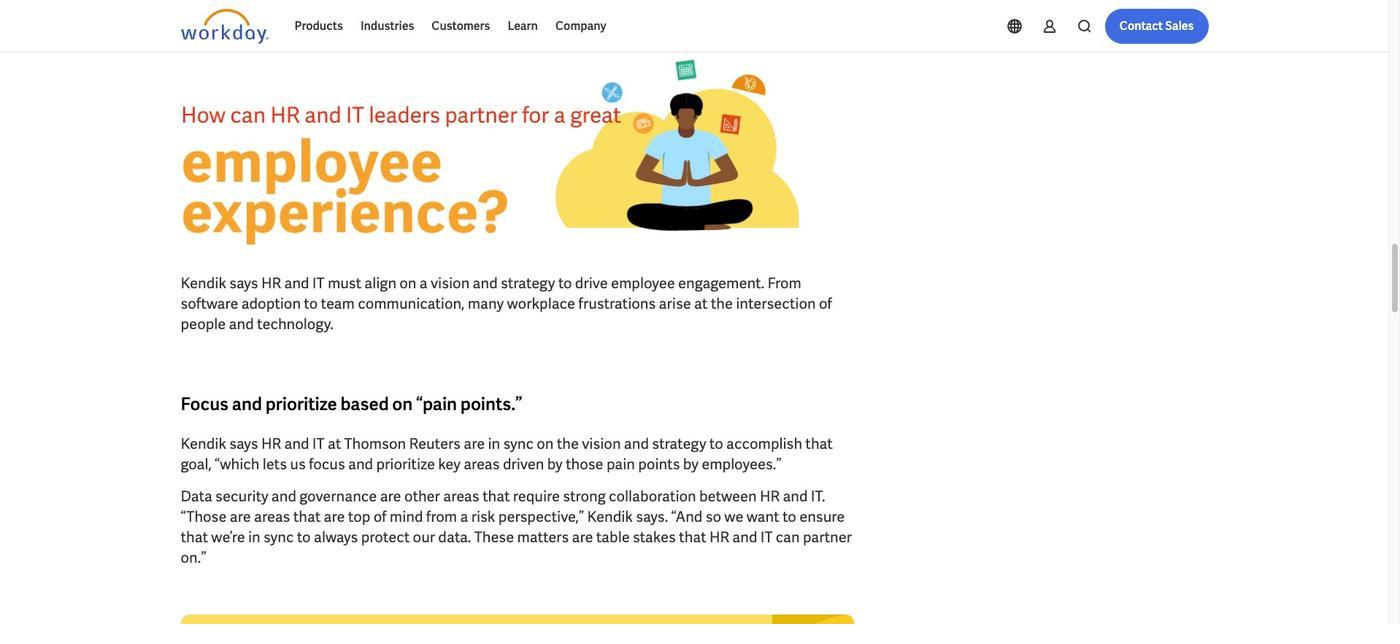 Task type: locate. For each thing, give the bounding box(es) containing it.
to inside the kendik says hr and it at thomson reuters are in sync on the vision and strategy to accomplish that goal, "which lets us focus and prioritize key areas driven by those pain points by employees."
[[710, 434, 723, 453]]

2 vertical spatial areas
[[254, 507, 290, 526]]

by
[[547, 455, 563, 474], [683, 455, 699, 474]]

and down thomson
[[348, 455, 373, 474]]

2 by from the left
[[683, 455, 699, 474]]

the down engagement.
[[711, 294, 733, 313]]

it inside the kendik says hr and it at thomson reuters are in sync on the vision and strategy to accomplish that goal, "which lets us focus and prioritize key areas driven by those pain points by employees."
[[312, 434, 325, 453]]

want
[[747, 507, 780, 526]]

and up many at the left of the page
[[473, 274, 498, 293]]

0 vertical spatial the
[[711, 294, 733, 313]]

prioritize
[[266, 393, 337, 415], [376, 455, 435, 474]]

areas inside the kendik says hr and it at thomson reuters are in sync on the vision and strategy to accomplish that goal, "which lets us focus and prioritize key areas driven by those pain points by employees."
[[464, 455, 500, 474]]

0 horizontal spatial of
[[374, 507, 387, 526]]

0 vertical spatial prioritize
[[266, 393, 337, 415]]

0 horizontal spatial at
[[328, 434, 341, 453]]

says up adoption
[[229, 274, 258, 293]]

on inside kendik says hr and it must align on a vision and strategy to drive employee engagement. from software adoption to team communication, many workplace frustrations arise at the intersection of people and technology.
[[400, 274, 417, 293]]

"those
[[181, 507, 227, 526]]

align
[[365, 274, 396, 293]]

thomson
[[344, 434, 406, 453]]

it inside kendik says hr and it must align on a vision and strategy to drive employee engagement. from software adoption to team communication, many workplace frustrations arise at the intersection of people and technology.
[[312, 274, 325, 293]]

that
[[806, 434, 833, 453], [483, 487, 510, 506], [293, 507, 321, 526], [181, 528, 208, 547], [679, 528, 707, 547]]

customers button
[[423, 9, 499, 44]]

matters
[[517, 528, 569, 547]]

2 vertical spatial it
[[761, 528, 773, 547]]

the up 'those'
[[557, 434, 579, 453]]

areas
[[464, 455, 500, 474], [443, 487, 479, 506], [254, 507, 290, 526]]

0 vertical spatial at
[[694, 294, 708, 313]]

1 vertical spatial sync
[[264, 528, 294, 547]]

says.
[[636, 507, 668, 526]]

and up us
[[284, 434, 309, 453]]

on up communication,
[[400, 274, 417, 293]]

1 horizontal spatial by
[[683, 455, 699, 474]]

protect
[[361, 528, 410, 547]]

0 vertical spatial strategy
[[501, 274, 555, 293]]

that up it.
[[806, 434, 833, 453]]

of
[[819, 294, 832, 313], [374, 507, 387, 526]]

in right we're
[[248, 528, 260, 547]]

hr up adoption
[[261, 274, 281, 293]]

sync up driven
[[503, 434, 534, 453]]

must
[[328, 274, 361, 293]]

kendik up software
[[181, 274, 226, 293]]

hr inside kendik says hr and it must align on a vision and strategy to drive employee engagement. from software adoption to team communication, many workplace frustrations arise at the intersection of people and technology.
[[261, 274, 281, 293]]

kendik for kendik says hr and it must align on a vision and strategy to drive employee engagement. from software adoption to team communication, many workplace frustrations arise at the intersection of people and technology.
[[181, 274, 226, 293]]

a left risk
[[460, 507, 468, 526]]

strategy
[[501, 274, 555, 293], [652, 434, 706, 453]]

learn button
[[499, 9, 547, 44]]

risk
[[471, 507, 495, 526]]

1 vertical spatial the
[[557, 434, 579, 453]]

says inside kendik says hr and it must align on a vision and strategy to drive employee engagement. from software adoption to team communication, many workplace frustrations arise at the intersection of people and technology.
[[229, 274, 258, 293]]

arise
[[659, 294, 691, 313]]

vision inside kendik says hr and it must align on a vision and strategy to drive employee engagement. from software adoption to team communication, many workplace frustrations arise at the intersection of people and technology.
[[431, 274, 470, 293]]

vision up many at the left of the page
[[431, 274, 470, 293]]

1 horizontal spatial a
[[460, 507, 468, 526]]

are inside the kendik says hr and it at thomson reuters are in sync on the vision and strategy to accomplish that goal, "which lets us focus and prioritize key areas driven by those pain points by employees."
[[464, 434, 485, 453]]

0 horizontal spatial by
[[547, 455, 563, 474]]

1 horizontal spatial sync
[[503, 434, 534, 453]]

a
[[420, 274, 428, 293], [460, 507, 468, 526]]

collaboration
[[609, 487, 696, 506]]

of inside kendik says hr and it must align on a vision and strategy to drive employee engagement. from software adoption to team communication, many workplace frustrations arise at the intersection of people and technology.
[[819, 294, 832, 313]]

1 vertical spatial it
[[312, 434, 325, 453]]

says inside the kendik says hr and it at thomson reuters are in sync on the vision and strategy to accomplish that goal, "which lets us focus and prioritize key areas driven by those pain points by employees."
[[229, 434, 258, 453]]

by right points
[[683, 455, 699, 474]]

we
[[725, 507, 744, 526]]

0 vertical spatial vision
[[431, 274, 470, 293]]

1 horizontal spatial at
[[694, 294, 708, 313]]

focus
[[309, 455, 345, 474]]

0 horizontal spatial vision
[[431, 274, 470, 293]]

vision
[[431, 274, 470, 293], [582, 434, 621, 453]]

between
[[699, 487, 757, 506]]

products
[[295, 18, 343, 34]]

1 says from the top
[[229, 274, 258, 293]]

vision up 'those'
[[582, 434, 621, 453]]

areas up the from
[[443, 487, 479, 506]]

areas right "key"
[[464, 455, 500, 474]]

1 vertical spatial strategy
[[652, 434, 706, 453]]

it
[[312, 274, 325, 293], [312, 434, 325, 453], [761, 528, 773, 547]]

1 vertical spatial kendik
[[181, 434, 226, 453]]

sync right we're
[[264, 528, 294, 547]]

2 vertical spatial kendik
[[587, 507, 633, 526]]

1 vertical spatial a
[[460, 507, 468, 526]]

driven
[[503, 455, 544, 474]]

1 horizontal spatial of
[[819, 294, 832, 313]]

kendik inside kendik says hr and it must align on a vision and strategy to drive employee engagement. from software adoption to team communication, many workplace frustrations arise at the intersection of people and technology.
[[181, 274, 226, 293]]

that up 'always'
[[293, 507, 321, 526]]

0 horizontal spatial a
[[420, 274, 428, 293]]

1 vertical spatial at
[[328, 434, 341, 453]]

it for at
[[312, 434, 325, 453]]

hr up want
[[760, 487, 780, 506]]

it down want
[[761, 528, 773, 547]]

"which
[[215, 455, 260, 474]]

0 vertical spatial in
[[488, 434, 500, 453]]

other
[[404, 487, 440, 506]]

"and
[[671, 507, 703, 526]]

and
[[284, 274, 309, 293], [473, 274, 498, 293], [229, 315, 254, 334], [232, 393, 262, 415], [284, 434, 309, 453], [624, 434, 649, 453], [348, 455, 373, 474], [272, 487, 296, 506], [783, 487, 808, 506], [733, 528, 758, 547]]

0 vertical spatial sync
[[503, 434, 534, 453]]

kendik up goal,
[[181, 434, 226, 453]]

1 horizontal spatial in
[[488, 434, 500, 453]]

strategy inside the kendik says hr and it at thomson reuters are in sync on the vision and strategy to accomplish that goal, "which lets us focus and prioritize key areas driven by those pain points by employees."
[[652, 434, 706, 453]]

says
[[229, 274, 258, 293], [229, 434, 258, 453]]

hr up lets
[[261, 434, 281, 453]]

0 vertical spatial of
[[819, 294, 832, 313]]

1 horizontal spatial the
[[711, 294, 733, 313]]

on up driven
[[537, 434, 554, 453]]

and right focus
[[232, 393, 262, 415]]

0 vertical spatial areas
[[464, 455, 500, 474]]

0 horizontal spatial strategy
[[501, 274, 555, 293]]

strategy up workplace
[[501, 274, 555, 293]]

prioritize inside the kendik says hr and it at thomson reuters are in sync on the vision and strategy to accomplish that goal, "which lets us focus and prioritize key areas driven by those pain points by employees."
[[376, 455, 435, 474]]

engagement.
[[678, 274, 765, 293]]

1 vertical spatial in
[[248, 528, 260, 547]]

in down points."
[[488, 434, 500, 453]]

1 vertical spatial of
[[374, 507, 387, 526]]

data
[[181, 487, 212, 506]]

areas down security
[[254, 507, 290, 526]]

a up communication,
[[420, 274, 428, 293]]

1 vertical spatial vision
[[582, 434, 621, 453]]

0 vertical spatial it
[[312, 274, 325, 293]]

are
[[464, 434, 485, 453], [380, 487, 401, 506], [230, 507, 251, 526], [324, 507, 345, 526], [572, 528, 593, 547]]

0 vertical spatial kendik
[[181, 274, 226, 293]]

and down lets
[[272, 487, 296, 506]]

'' image
[[181, 55, 854, 250]]

0 horizontal spatial sync
[[264, 528, 294, 547]]

frustrations
[[579, 294, 656, 313]]

1 vertical spatial prioritize
[[376, 455, 435, 474]]

are left table
[[572, 528, 593, 547]]

1 by from the left
[[547, 455, 563, 474]]

communication,
[[358, 294, 465, 313]]

it.
[[811, 487, 825, 506]]

company
[[556, 18, 606, 34]]

key
[[438, 455, 461, 474]]

reuters
[[409, 434, 461, 453]]

on inside the kendik says hr and it at thomson reuters are in sync on the vision and strategy to accomplish that goal, "which lets us focus and prioritize key areas driven by those pain points by employees."
[[537, 434, 554, 453]]

0 vertical spatial on
[[400, 274, 417, 293]]

it up focus
[[312, 434, 325, 453]]

are up 'always'
[[324, 507, 345, 526]]

industries button
[[352, 9, 423, 44]]

sync inside the kendik says hr and it at thomson reuters are in sync on the vision and strategy to accomplish that goal, "which lets us focus and prioritize key areas driven by those pain points by employees."
[[503, 434, 534, 453]]

kendik
[[181, 274, 226, 293], [181, 434, 226, 453], [587, 507, 633, 526]]

0 horizontal spatial prioritize
[[266, 393, 337, 415]]

2 vertical spatial on
[[537, 434, 554, 453]]

workplace
[[507, 294, 575, 313]]

sync
[[503, 434, 534, 453], [264, 528, 294, 547]]

from
[[426, 507, 457, 526]]

2 says from the top
[[229, 434, 258, 453]]

0 vertical spatial says
[[229, 274, 258, 293]]

at up focus
[[328, 434, 341, 453]]

intersection
[[736, 294, 816, 313]]

sales
[[1165, 18, 1194, 34]]

1 horizontal spatial strategy
[[652, 434, 706, 453]]

focus and prioritize based on "pain points."
[[181, 393, 522, 415]]

the
[[711, 294, 733, 313], [557, 434, 579, 453]]

team
[[321, 294, 355, 313]]

hr
[[261, 274, 281, 293], [261, 434, 281, 453], [760, 487, 780, 506], [710, 528, 729, 547]]

1 horizontal spatial vision
[[582, 434, 621, 453]]

in
[[488, 434, 500, 453], [248, 528, 260, 547]]

a inside kendik says hr and it must align on a vision and strategy to drive employee engagement. from software adoption to team communication, many workplace frustrations arise at the intersection of people and technology.
[[420, 274, 428, 293]]

technology.
[[257, 315, 334, 334]]

prioritize down reuters
[[376, 455, 435, 474]]

that inside the kendik says hr and it at thomson reuters are in sync on the vision and strategy to accomplish that goal, "which lets us focus and prioritize key areas driven by those pain points by employees."
[[806, 434, 833, 453]]

0 horizontal spatial the
[[557, 434, 579, 453]]

kendik up table
[[587, 507, 633, 526]]

1 vertical spatial on
[[392, 393, 413, 415]]

sync inside data security and governance are other areas that require strong collaboration between hr and it. "those are areas that are top of mind from a risk perspective," kendik says. "and so we want to ensure that we're in sync to always protect our data. these matters are table stakes that hr and it can partner on."
[[264, 528, 294, 547]]

0 horizontal spatial in
[[248, 528, 260, 547]]

accomplish
[[727, 434, 802, 453]]

data.
[[438, 528, 471, 547]]

prioritize up us
[[266, 393, 337, 415]]

kendik inside the kendik says hr and it at thomson reuters are in sync on the vision and strategy to accomplish that goal, "which lets us focus and prioritize key areas driven by those pain points by employees."
[[181, 434, 226, 453]]

on left "pain in the bottom of the page
[[392, 393, 413, 415]]

are right reuters
[[464, 434, 485, 453]]

us
[[290, 455, 306, 474]]

by left 'those'
[[547, 455, 563, 474]]

it left must
[[312, 274, 325, 293]]

of right top
[[374, 507, 387, 526]]

of right intersection
[[819, 294, 832, 313]]

at
[[694, 294, 708, 313], [328, 434, 341, 453]]

that down "and
[[679, 528, 707, 547]]

strategy up points
[[652, 434, 706, 453]]

goal,
[[181, 455, 212, 474]]

to left drive
[[558, 274, 572, 293]]

at right arise
[[694, 294, 708, 313]]

those
[[566, 455, 604, 474]]

adoption
[[241, 294, 301, 313]]

1 horizontal spatial prioritize
[[376, 455, 435, 474]]

0 vertical spatial a
[[420, 274, 428, 293]]

"pain
[[416, 393, 457, 415]]

1 vertical spatial says
[[229, 434, 258, 453]]

to
[[558, 274, 572, 293], [304, 294, 318, 313], [710, 434, 723, 453], [783, 507, 797, 526], [297, 528, 311, 547]]

says up "which
[[229, 434, 258, 453]]

to up employees."
[[710, 434, 723, 453]]

kendik for kendik says hr and it at thomson reuters are in sync on the vision and strategy to accomplish that goal, "which lets us focus and prioritize key areas driven by those pain points by employees."
[[181, 434, 226, 453]]



Task type: describe. For each thing, give the bounding box(es) containing it.
kendik says hr and it must align on a vision and strategy to drive employee engagement. from software adoption to team communication, many workplace frustrations arise at the intersection of people and technology.
[[181, 274, 832, 334]]

the inside the kendik says hr and it at thomson reuters are in sync on the vision and strategy to accomplish that goal, "which lets us focus and prioritize key areas driven by those pain points by employees."
[[557, 434, 579, 453]]

to up 'technology.'
[[304, 294, 318, 313]]

that up the 'on."'
[[181, 528, 208, 547]]

drive
[[575, 274, 608, 293]]

data security and governance are other areas that require strong collaboration between hr and it. "those are areas that are top of mind from a risk perspective," kendik says. "and so we want to ensure that we're in sync to always protect our data. these matters are table stakes that hr and it can partner on."
[[181, 487, 852, 567]]

hr inside the kendik says hr and it at thomson reuters are in sync on the vision and strategy to accomplish that goal, "which lets us focus and prioritize key areas driven by those pain points by employees."
[[261, 434, 281, 453]]

at inside kendik says hr and it must align on a vision and strategy to drive employee engagement. from software adoption to team communication, many workplace frustrations arise at the intersection of people and technology.
[[694, 294, 708, 313]]

to up can
[[783, 507, 797, 526]]

always
[[314, 528, 358, 547]]

top
[[348, 507, 370, 526]]

industries
[[361, 18, 414, 34]]

and down we
[[733, 528, 758, 547]]

we're
[[211, 528, 245, 547]]

vision inside the kendik says hr and it at thomson reuters are in sync on the vision and strategy to accomplish that goal, "which lets us focus and prioritize key areas driven by those pain points by employees."
[[582, 434, 621, 453]]

1 vertical spatial areas
[[443, 487, 479, 506]]

contact
[[1120, 18, 1163, 34]]

strong
[[563, 487, 606, 506]]

governance
[[300, 487, 377, 506]]

from
[[768, 274, 802, 293]]

partner
[[803, 528, 852, 547]]

employees."
[[702, 455, 782, 474]]

pain
[[607, 455, 635, 474]]

and left it.
[[783, 487, 808, 506]]

focus
[[181, 393, 229, 415]]

customers
[[432, 18, 490, 34]]

says for goal,
[[229, 434, 258, 453]]

are down security
[[230, 507, 251, 526]]

based
[[341, 393, 389, 415]]

in inside the kendik says hr and it at thomson reuters are in sync on the vision and strategy to accomplish that goal, "which lets us focus and prioritize key areas driven by those pain points by employees."
[[488, 434, 500, 453]]

on."
[[181, 548, 206, 567]]

table
[[596, 528, 630, 547]]

software
[[181, 294, 238, 313]]

and down adoption
[[229, 315, 254, 334]]

kendik inside data security and governance are other areas that require strong collaboration between hr and it. "those are areas that are top of mind from a risk perspective," kendik says. "and so we want to ensure that we're in sync to always protect our data. these matters are table stakes that hr and it can partner on."
[[587, 507, 633, 526]]

our
[[413, 528, 435, 547]]

require
[[513, 487, 560, 506]]

ensure
[[800, 507, 845, 526]]

stakes
[[633, 528, 676, 547]]

to left 'always'
[[297, 528, 311, 547]]

that up risk
[[483, 487, 510, 506]]

employee
[[611, 274, 675, 293]]

contact sales link
[[1105, 9, 1209, 44]]

strategy inside kendik says hr and it must align on a vision and strategy to drive employee engagement. from software adoption to team communication, many workplace frustrations arise at the intersection of people and technology.
[[501, 274, 555, 293]]

mind
[[390, 507, 423, 526]]

so
[[706, 507, 721, 526]]

says for to
[[229, 274, 258, 293]]

a inside data security and governance are other areas that require strong collaboration between hr and it. "those are areas that are top of mind from a risk perspective," kendik says. "and so we want to ensure that we're in sync to always protect our data. these matters are table stakes that hr and it can partner on."
[[460, 507, 468, 526]]

points
[[638, 455, 680, 474]]

are up mind
[[380, 487, 401, 506]]

lets
[[263, 455, 287, 474]]

in inside data security and governance are other areas that require strong collaboration between hr and it. "those are areas that are top of mind from a risk perspective," kendik says. "and so we want to ensure that we're in sync to always protect our data. these matters are table stakes that hr and it can partner on."
[[248, 528, 260, 547]]

many
[[468, 294, 504, 313]]

hr down so
[[710, 528, 729, 547]]

products button
[[286, 9, 352, 44]]

these
[[474, 528, 514, 547]]

and up pain
[[624, 434, 649, 453]]

security
[[215, 487, 268, 506]]

it for must
[[312, 274, 325, 293]]

and up adoption
[[284, 274, 309, 293]]

people
[[181, 315, 226, 334]]

contact sales
[[1120, 18, 1194, 34]]

the inside kendik says hr and it must align on a vision and strategy to drive employee engagement. from software adoption to team communication, many workplace frustrations arise at the intersection of people and technology.
[[711, 294, 733, 313]]

company button
[[547, 9, 615, 44]]

it inside data security and governance are other areas that require strong collaboration between hr and it. "those are areas that are top of mind from a risk perspective," kendik says. "and so we want to ensure that we're in sync to always protect our data. these matters are table stakes that hr and it can partner on."
[[761, 528, 773, 547]]

learn
[[508, 18, 538, 34]]

go to the homepage image
[[181, 9, 268, 44]]

of inside data security and governance are other areas that require strong collaboration between hr and it. "those are areas that are top of mind from a risk perspective," kendik says. "and so we want to ensure that we're in sync to always protect our data. these matters are table stakes that hr and it can partner on."
[[374, 507, 387, 526]]

kendik says hr and it at thomson reuters are in sync on the vision and strategy to accomplish that goal, "which lets us focus and prioritize key areas driven by those pain points by employees."
[[181, 434, 833, 474]]

points."
[[461, 393, 522, 415]]

can
[[776, 528, 800, 547]]

at inside the kendik says hr and it at thomson reuters are in sync on the vision and strategy to accomplish that goal, "which lets us focus and prioritize key areas driven by those pain points by employees."
[[328, 434, 341, 453]]

perspective,"
[[499, 507, 584, 526]]



Task type: vqa. For each thing, say whether or not it's contained in the screenshot.
Workday related to Workday Rising EMEA
no



